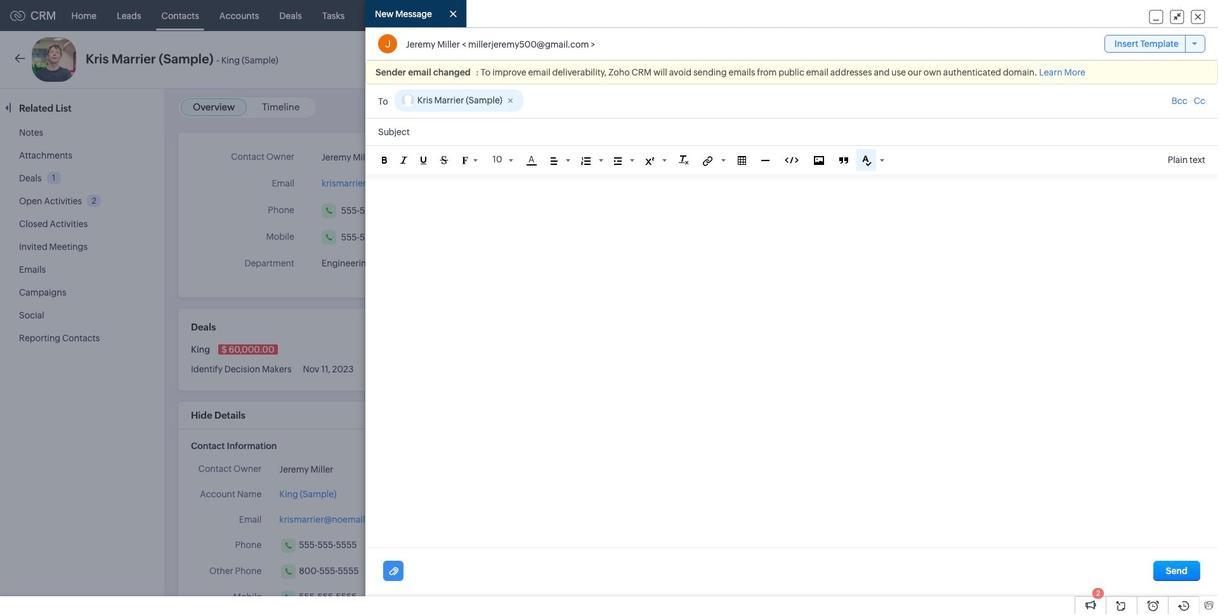 Task type: vqa. For each thing, say whether or not it's contained in the screenshot.
per
no



Task type: locate. For each thing, give the bounding box(es) containing it.
calendar image
[[1084, 10, 1094, 21]]

logo image
[[10, 10, 25, 21]]

previous record image
[[1169, 56, 1174, 64]]

Subject text field
[[365, 119, 1218, 146]]

create menu image
[[1027, 8, 1042, 23]]

list image
[[581, 157, 590, 165]]

links image
[[703, 156, 713, 166]]



Task type: describe. For each thing, give the bounding box(es) containing it.
create menu element
[[1019, 0, 1050, 31]]

script image
[[645, 157, 654, 165]]

next record image
[[1190, 56, 1198, 64]]

alignment image
[[550, 157, 557, 165]]

spell check image
[[862, 156, 872, 166]]

indent image
[[614, 157, 622, 165]]



